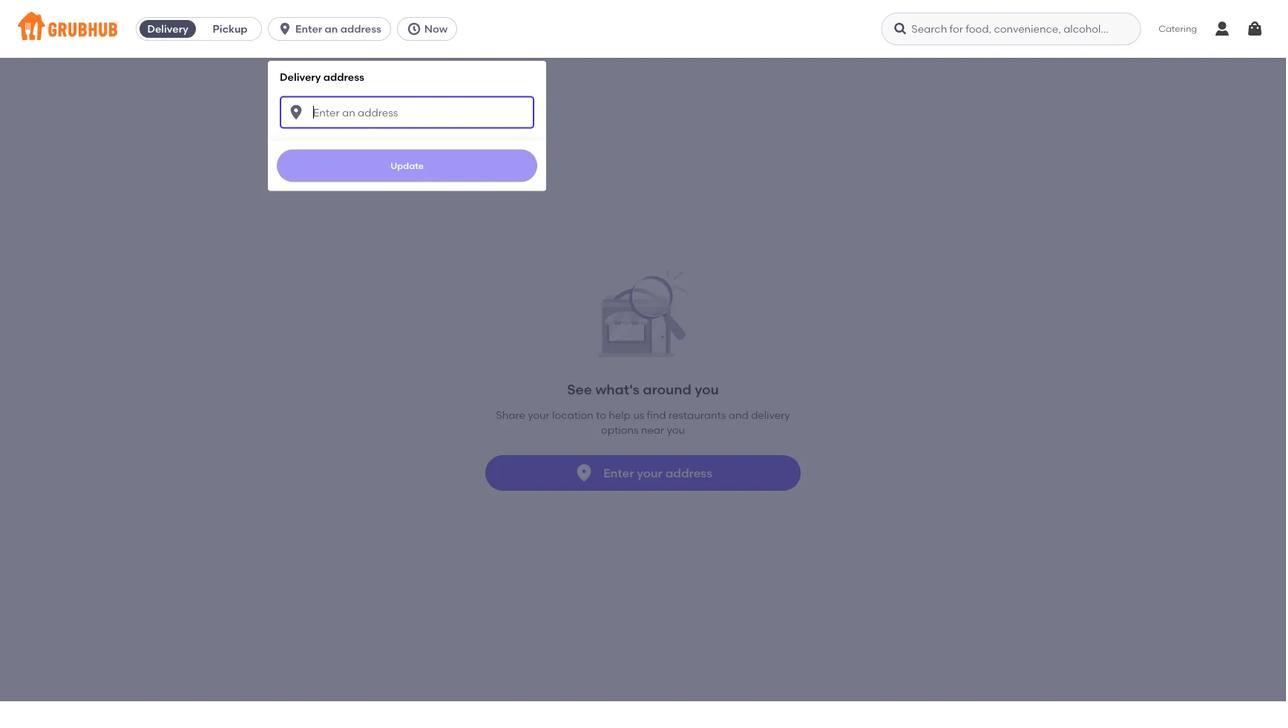 Task type: describe. For each thing, give the bounding box(es) containing it.
share
[[496, 409, 525, 422]]

svg image inside enter an address "button"
[[278, 22, 293, 36]]

enter for enter your address
[[603, 466, 634, 481]]

around
[[643, 381, 692, 398]]

and
[[729, 409, 749, 422]]

enter for enter an address
[[296, 23, 322, 35]]

pickup
[[213, 23, 248, 35]]

enter an address
[[296, 23, 381, 35]]

delivery for delivery address
[[280, 71, 321, 83]]

address for enter your address
[[666, 466, 713, 481]]

delivery
[[751, 409, 790, 422]]

enter an address button
[[268, 17, 397, 41]]

your for enter
[[637, 466, 663, 481]]

us
[[633, 409, 644, 422]]

main navigation navigation
[[0, 0, 1286, 703]]

options
[[601, 424, 639, 437]]

now button
[[397, 17, 463, 41]]

Enter an address search field
[[280, 96, 535, 129]]

what's
[[595, 381, 640, 398]]

see
[[567, 381, 592, 398]]

position icon image
[[574, 463, 595, 484]]

find
[[647, 409, 666, 422]]

share your location to help us find restaurants and delivery options near you
[[496, 409, 790, 437]]



Task type: locate. For each thing, give the bounding box(es) containing it.
1 vertical spatial delivery
[[280, 71, 321, 83]]

1 vertical spatial enter
[[603, 466, 634, 481]]

1 horizontal spatial your
[[637, 466, 663, 481]]

address down enter an address on the top of page
[[323, 71, 364, 83]]

0 vertical spatial delivery
[[147, 23, 188, 35]]

see what's around you
[[567, 381, 719, 398]]

your inside button
[[637, 466, 663, 481]]

delivery address
[[280, 71, 364, 83]]

0 horizontal spatial delivery
[[147, 23, 188, 35]]

address for enter an address
[[340, 23, 381, 35]]

delivery
[[147, 23, 188, 35], [280, 71, 321, 83]]

now
[[424, 23, 448, 35]]

0 horizontal spatial you
[[667, 424, 685, 437]]

svg image
[[1246, 20, 1264, 38], [278, 22, 293, 36], [893, 22, 908, 36], [287, 104, 305, 121]]

your inside share your location to help us find restaurants and delivery options near you
[[528, 409, 550, 422]]

svg image
[[407, 22, 422, 36]]

enter inside "button"
[[296, 23, 322, 35]]

0 vertical spatial your
[[528, 409, 550, 422]]

1 horizontal spatial you
[[695, 381, 719, 398]]

catering
[[1159, 23, 1197, 34]]

pickup button
[[199, 17, 261, 41]]

address right an
[[340, 23, 381, 35]]

delivery left pickup button
[[147, 23, 188, 35]]

address
[[340, 23, 381, 35], [323, 71, 364, 83], [666, 466, 713, 481]]

delivery for delivery
[[147, 23, 188, 35]]

enter your address button
[[485, 456, 801, 491]]

1 vertical spatial your
[[637, 466, 663, 481]]

restaurants
[[669, 409, 726, 422]]

1 horizontal spatial enter
[[603, 466, 634, 481]]

to
[[596, 409, 606, 422]]

you
[[695, 381, 719, 398], [667, 424, 685, 437]]

your for share
[[528, 409, 550, 422]]

your right share
[[528, 409, 550, 422]]

0 horizontal spatial your
[[528, 409, 550, 422]]

catering button
[[1149, 12, 1208, 46]]

enter right the "position icon"
[[603, 466, 634, 481]]

0 vertical spatial you
[[695, 381, 719, 398]]

1 horizontal spatial delivery
[[280, 71, 321, 83]]

0 horizontal spatial enter
[[296, 23, 322, 35]]

address inside button
[[666, 466, 713, 481]]

delivery button
[[137, 17, 199, 41]]

you right near
[[667, 424, 685, 437]]

location
[[552, 409, 594, 422]]

enter left an
[[296, 23, 322, 35]]

address inside "button"
[[340, 23, 381, 35]]

1 vertical spatial address
[[323, 71, 364, 83]]

1 vertical spatial you
[[667, 424, 685, 437]]

0 vertical spatial enter
[[296, 23, 322, 35]]

address down restaurants
[[666, 466, 713, 481]]

help
[[609, 409, 631, 422]]

you inside share your location to help us find restaurants and delivery options near you
[[667, 424, 685, 437]]

enter
[[296, 23, 322, 35], [603, 466, 634, 481]]

enter your address
[[603, 466, 713, 481]]

your down near
[[637, 466, 663, 481]]

an
[[325, 23, 338, 35]]

delivery inside button
[[147, 23, 188, 35]]

0 vertical spatial address
[[340, 23, 381, 35]]

enter inside button
[[603, 466, 634, 481]]

you up restaurants
[[695, 381, 719, 398]]

update
[[391, 160, 424, 171]]

your
[[528, 409, 550, 422], [637, 466, 663, 481]]

delivery down enter an address "button"
[[280, 71, 321, 83]]

update button
[[277, 150, 537, 182]]

near
[[641, 424, 665, 437]]

2 vertical spatial address
[[666, 466, 713, 481]]



Task type: vqa. For each thing, say whether or not it's contained in the screenshot.
USEFUL
no



